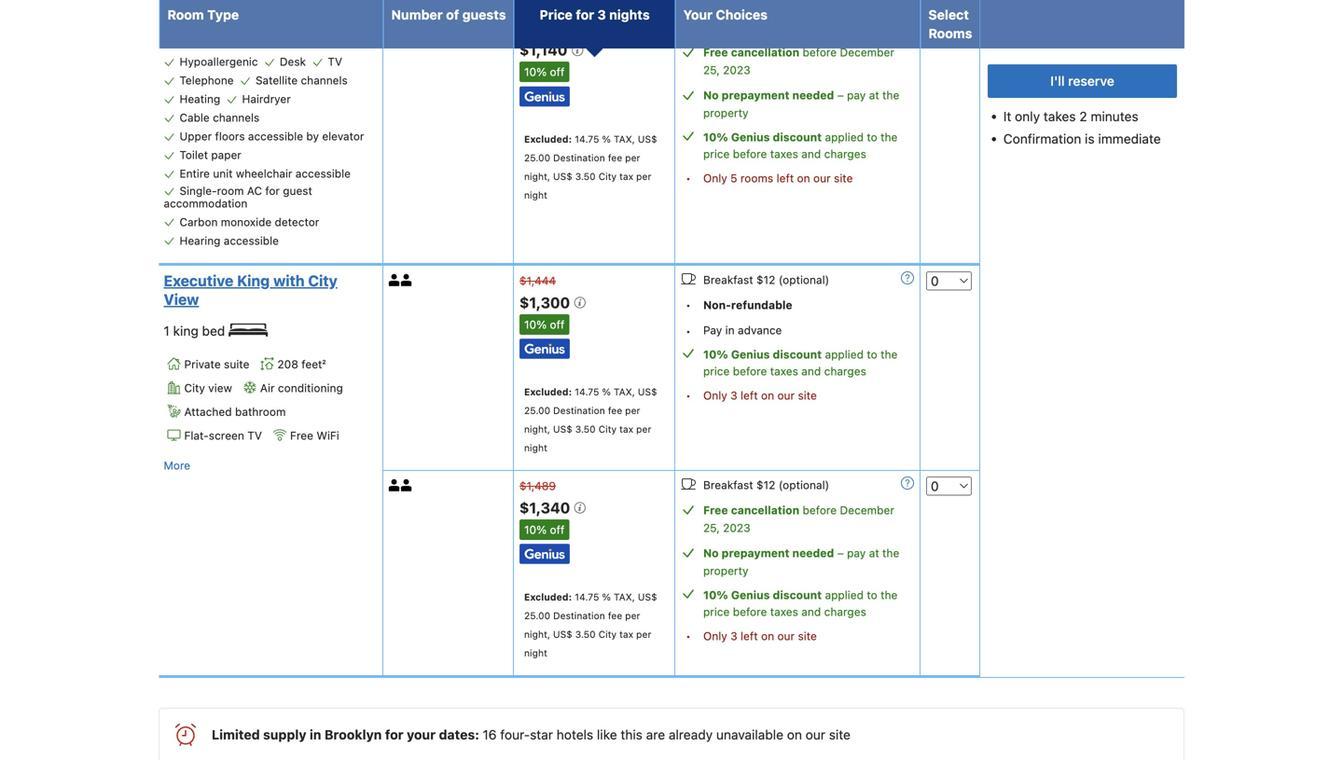 Task type: vqa. For each thing, say whether or not it's contained in the screenshot.
cash
no



Task type: locate. For each thing, give the bounding box(es) containing it.
2 destination from the top
[[553, 405, 605, 416]]

3 applied from the top
[[825, 589, 864, 602]]

fee
[[608, 152, 623, 164], [608, 405, 623, 416], [608, 610, 623, 621]]

2023 for 5
[[723, 64, 751, 77]]

entire unit wheelchair accessible
[[180, 167, 351, 180]]

0 vertical spatial applied to the price before taxes and charges
[[704, 131, 898, 161]]

1 vertical spatial left
[[741, 389, 758, 402]]

10% off down $1,300
[[524, 318, 565, 331]]

2 to from the top
[[867, 348, 878, 361]]

3 price from the top
[[704, 605, 730, 618]]

1 vertical spatial night,
[[524, 423, 551, 435]]

off for $1,300
[[550, 318, 565, 331]]

10% genius discount
[[704, 131, 822, 144], [704, 348, 822, 361], [704, 589, 822, 602]]

site
[[834, 172, 853, 185], [798, 389, 817, 402], [798, 630, 817, 643], [829, 727, 851, 743]]

1 price from the top
[[704, 148, 730, 161]]

0 vertical spatial $12
[[757, 21, 776, 34]]

only 3 left on our site for more details on meals and payment options image
[[704, 389, 817, 402]]

1 vertical spatial –
[[838, 547, 844, 560]]

3 10% off. you're getting a reduced rate because this property is offering a discount.. element from the top
[[520, 520, 570, 540]]

0 vertical spatial 10% off. you're getting a reduced rate because this property is offering a discount.. element
[[520, 62, 570, 82]]

10% off for $1,300
[[524, 318, 565, 331]]

off down $1,340
[[550, 523, 565, 536]]

1 night from the top
[[524, 190, 548, 201]]

night up the $1,489
[[524, 442, 548, 453]]

2 14.75 % tax, us$ 25.00 destination fee per night, us$ 3.50 city tax per night from the top
[[524, 386, 657, 453]]

1 fee from the top
[[608, 152, 623, 164]]

1 horizontal spatial bed
[[265, 36, 285, 49]]

2 (optional) from the top
[[779, 479, 830, 492]]

3 night, from the top
[[524, 629, 551, 640]]

1 night, from the top
[[524, 171, 551, 182]]

socket
[[180, 36, 216, 49]]

2 vertical spatial fee
[[608, 610, 623, 621]]

free
[[704, 46, 728, 59], [290, 429, 313, 442], [704, 504, 728, 517]]

1 vertical spatial 10% genius discount
[[704, 348, 822, 361]]

applied to the price before taxes and charges for more details on meals and payment options icon
[[704, 589, 898, 618]]

1 vertical spatial 14.75
[[575, 386, 599, 397]]

3 excluded: from the top
[[524, 591, 572, 603]]

1 vertical spatial tax,
[[614, 386, 635, 397]]

2 night, from the top
[[524, 423, 551, 435]]

single-room ac for guest accommodation
[[164, 184, 312, 210]]

3 for more details on meals and payment options icon
[[731, 630, 738, 643]]

0 vertical spatial charges
[[825, 148, 867, 161]]

excluded: down $1,340
[[524, 591, 572, 603]]

3 off from the top
[[550, 523, 565, 536]]

1 vertical spatial pay
[[847, 547, 866, 560]]

0 vertical spatial 3.50
[[576, 171, 596, 182]]

already
[[669, 727, 713, 743]]

3 fee from the top
[[608, 610, 623, 621]]

3 and from the top
[[802, 605, 821, 618]]

destination for $1,340
[[553, 610, 605, 621]]

breakfast $12 (optional) for more details on meals and payment options image
[[704, 273, 830, 286]]

occupancy image
[[389, 274, 401, 286], [401, 274, 413, 286], [401, 479, 413, 492]]

destination for $1,300
[[553, 405, 605, 416]]

off down '$1,140'
[[550, 66, 565, 79]]

to
[[867, 131, 878, 144], [867, 348, 878, 361], [867, 589, 878, 602]]

1 14.75 from the top
[[575, 134, 599, 145]]

2 vertical spatial 10% off. you're getting a reduced rate because this property is offering a discount.. element
[[520, 520, 570, 540]]

bed
[[265, 36, 285, 49], [202, 323, 225, 339]]

2 night from the top
[[524, 442, 548, 453]]

excluded: for $1,140
[[524, 134, 572, 145]]

1 vertical spatial %
[[602, 386, 611, 397]]

10% off. you're getting a reduced rate because this property is offering a discount.. element down $1,340
[[520, 520, 570, 540]]

14.75 for $1,300
[[575, 386, 599, 397]]

3 night from the top
[[524, 647, 548, 659]]

night, for $1,140
[[524, 171, 551, 182]]

1 vertical spatial december
[[840, 504, 895, 517]]

2 pay from the top
[[847, 547, 866, 560]]

3 breakfast from the top
[[704, 479, 754, 492]]

accessible down carbon monoxide detector
[[224, 234, 279, 247]]

bed up desk
[[265, 36, 285, 49]]

(optional) for more details on meals and payment options image
[[779, 273, 830, 286]]

3 applied to the price before taxes and charges from the top
[[704, 589, 898, 618]]

0 vertical spatial breakfast $12 (optional)
[[704, 273, 830, 286]]

2 10% off. you're getting a reduced rate because this property is offering a discount.. element from the top
[[520, 314, 570, 335]]

for inside single-room ac for guest accommodation
[[265, 184, 280, 197]]

tv down bathroom
[[248, 429, 262, 442]]

0 vertical spatial destination
[[553, 152, 605, 164]]

and
[[802, 148, 821, 161], [802, 365, 821, 378], [802, 605, 821, 618]]

discount
[[773, 131, 822, 144], [773, 348, 822, 361], [773, 589, 822, 602]]

1 excluded: from the top
[[524, 134, 572, 145]]

at for only 5 rooms left on our site
[[869, 89, 880, 102]]

fee for $1,140
[[608, 152, 623, 164]]

2 cancellation from the top
[[731, 504, 800, 517]]

dates:
[[439, 727, 480, 743]]

2 vertical spatial destination
[[553, 610, 605, 621]]

2 price from the top
[[704, 365, 730, 378]]

channels for satellite channels
[[301, 74, 348, 87]]

1 • from the top
[[686, 172, 691, 185]]

3 discount from the top
[[773, 589, 822, 602]]

guest
[[283, 184, 312, 197]]

2 25.00 from the top
[[524, 405, 551, 416]]

25,
[[704, 64, 720, 77], [704, 521, 720, 535]]

0 vertical spatial fee
[[608, 152, 623, 164]]

1 vertical spatial applied
[[825, 348, 864, 361]]

0 vertical spatial needed
[[793, 89, 835, 102]]

2 only 3 left on our site from the top
[[704, 630, 817, 643]]

14.75 % tax, us$ 25.00 destination fee per night, us$ 3.50 city tax per night
[[524, 134, 657, 201], [524, 386, 657, 453], [524, 591, 657, 659]]

2 vertical spatial for
[[385, 727, 404, 743]]

3 only from the top
[[704, 630, 728, 643]]

cable channels
[[180, 111, 260, 124]]

before december 25, 2023 for on
[[704, 46, 895, 77]]

2 at from the top
[[869, 547, 880, 560]]

off for $1,340
[[550, 523, 565, 536]]

1 horizontal spatial for
[[385, 727, 404, 743]]

elevator
[[322, 130, 364, 143]]

2 before december 25, 2023 from the top
[[704, 504, 895, 535]]

hairdryer
[[242, 92, 291, 105]]

25.00 for $1,140
[[524, 152, 551, 164]]

10% off. you're getting a reduced rate because this property is offering a discount.. element for $1,340
[[520, 520, 570, 540]]

1 vertical spatial breakfast $12 (optional)
[[704, 479, 830, 492]]

1 at from the top
[[869, 89, 880, 102]]

0 vertical spatial breakfast
[[704, 21, 754, 34]]

2 10% genius discount from the top
[[704, 348, 822, 361]]

2 $12 from the top
[[757, 273, 776, 286]]

1 vertical spatial 25.00
[[524, 405, 551, 416]]

taxes for more details on meals and payment options icon
[[771, 605, 799, 618]]

3.50 for $1,340
[[576, 629, 596, 640]]

2 charges from the top
[[825, 365, 867, 378]]

1
[[164, 323, 170, 339]]

immediate
[[1099, 131, 1161, 147]]

2 vertical spatial 14.75
[[575, 591, 599, 603]]

1 vertical spatial fee
[[608, 405, 623, 416]]

by
[[306, 130, 319, 143]]

genius for more details on meals and payment options icon
[[731, 589, 770, 602]]

2 vertical spatial night,
[[524, 629, 551, 640]]

3 10% genius discount from the top
[[704, 589, 822, 602]]

0 horizontal spatial tv
[[248, 429, 262, 442]]

2 applied from the top
[[825, 348, 864, 361]]

2 – pay at the property from the top
[[704, 547, 900, 577]]

discount for more details on meals and payment options image
[[773, 348, 822, 361]]

tax for $1,340
[[620, 629, 634, 640]]

more
[[164, 459, 190, 472]]

accessible left the by
[[248, 130, 303, 143]]

cancellation for left
[[731, 504, 800, 517]]

night up 'limited supply in brooklyn for your dates: 16 four-star hotels like this are already unavailable on our site'
[[524, 647, 548, 659]]

2 3.50 from the top
[[576, 423, 596, 435]]

2
[[1080, 109, 1088, 124]]

1 vertical spatial genius
[[731, 348, 770, 361]]

1 only 3 left on our site from the top
[[704, 389, 817, 402]]

2 vertical spatial left
[[741, 630, 758, 643]]

0 vertical spatial channels
[[301, 74, 348, 87]]

free for only 3 left on our site
[[704, 504, 728, 517]]

left for more details on meals and payment options image
[[741, 389, 758, 402]]

needed
[[793, 89, 835, 102], [793, 547, 835, 560]]

1 vertical spatial needed
[[793, 547, 835, 560]]

2 breakfast $12 (optional) from the top
[[704, 479, 830, 492]]

excluded: for $1,300
[[524, 386, 572, 397]]

1 vertical spatial excluded:
[[524, 386, 572, 397]]

1 and from the top
[[802, 148, 821, 161]]

2 vertical spatial $12
[[757, 479, 776, 492]]

december for only 3 left on our site
[[840, 504, 895, 517]]

3 tax, from the top
[[614, 591, 635, 603]]

2 vertical spatial tax
[[620, 629, 634, 640]]

0 vertical spatial (optional)
[[779, 273, 830, 286]]

10% off for $1,340
[[524, 523, 565, 536]]

1 vertical spatial free
[[290, 429, 313, 442]]

0 vertical spatial genius
[[731, 131, 770, 144]]

telephone
[[180, 74, 234, 87]]

to for more details on meals and payment options icon
[[867, 589, 878, 602]]

tax, for $1,340
[[614, 591, 635, 603]]

0 vertical spatial excluded:
[[524, 134, 572, 145]]

for left your
[[385, 727, 404, 743]]

only 5 rooms left on our site
[[704, 172, 853, 185]]

1 vertical spatial tv
[[248, 429, 262, 442]]

(optional) for more details on meals and payment options icon
[[779, 479, 830, 492]]

satellite
[[256, 74, 298, 87]]

3 % from the top
[[602, 591, 611, 603]]

25.00 for $1,340
[[524, 610, 551, 621]]

0 vertical spatial free
[[704, 46, 728, 59]]

0 vertical spatial pay
[[847, 89, 866, 102]]

2 free cancellation from the top
[[704, 504, 800, 517]]

3 14.75 from the top
[[575, 591, 599, 603]]

0 vertical spatial %
[[602, 134, 611, 145]]

1 vertical spatial for
[[265, 184, 280, 197]]

applied
[[825, 131, 864, 144], [825, 348, 864, 361], [825, 589, 864, 602]]

in right pay
[[726, 324, 735, 337]]

3 taxes from the top
[[771, 605, 799, 618]]

0 horizontal spatial in
[[310, 727, 321, 743]]

1 horizontal spatial channels
[[301, 74, 348, 87]]

view
[[164, 290, 199, 308]]

2 vertical spatial %
[[602, 591, 611, 603]]

no prepayment needed
[[704, 89, 835, 102], [704, 547, 835, 560]]

2 december from the top
[[840, 504, 895, 517]]

2 applied to the price before taxes and charges from the top
[[704, 348, 898, 378]]

2 vertical spatial 3.50
[[576, 629, 596, 640]]

3 genius from the top
[[731, 589, 770, 602]]

3 $12 from the top
[[757, 479, 776, 492]]

december for only 5 rooms left on our site
[[840, 46, 895, 59]]

•
[[686, 172, 691, 185], [686, 299, 691, 312], [686, 325, 691, 338], [686, 389, 691, 402], [686, 630, 691, 643]]

2 off from the top
[[550, 318, 565, 331]]

25.00 for $1,300
[[524, 405, 551, 416]]

10% genius discount for more details on meals and payment options image
[[704, 348, 822, 361]]

is
[[1085, 131, 1095, 147]]

accessible
[[248, 130, 303, 143], [296, 167, 351, 180], [224, 234, 279, 247]]

10% off down $1,340
[[524, 523, 565, 536]]

0 vertical spatial tax,
[[614, 134, 635, 145]]

1 vertical spatial only
[[704, 389, 728, 402]]

needed for site
[[793, 547, 835, 560]]

1 vertical spatial 14.75 % tax, us$ 25.00 destination fee per night, us$ 3.50 city tax per night
[[524, 386, 657, 453]]

2 vertical spatial taxes
[[771, 605, 799, 618]]

% for $1,340
[[602, 591, 611, 603]]

only
[[704, 172, 728, 185], [704, 389, 728, 402], [704, 630, 728, 643]]

in
[[726, 324, 735, 337], [310, 727, 321, 743]]

2 vertical spatial off
[[550, 523, 565, 536]]

1 vertical spatial prepayment
[[722, 547, 790, 560]]

2 vertical spatial only
[[704, 630, 728, 643]]

2 no from the top
[[704, 547, 719, 560]]

1 cancellation from the top
[[731, 46, 800, 59]]

excluded: down $1,300
[[524, 386, 572, 397]]

private suite
[[184, 358, 250, 371]]

10% off. you're getting a reduced rate because this property is offering a discount.. element down '$1,140'
[[520, 62, 570, 82]]

2 tax, from the top
[[614, 386, 635, 397]]

before december 25, 2023
[[704, 46, 895, 77], [704, 504, 895, 535]]

needed for our
[[793, 89, 835, 102]]

2 14.75 from the top
[[575, 386, 599, 397]]

free cancellation for left
[[704, 504, 800, 517]]

1 breakfast from the top
[[704, 21, 754, 34]]

property for 5
[[704, 107, 749, 120]]

2 vertical spatial charges
[[825, 605, 867, 618]]

3 3.50 from the top
[[576, 629, 596, 640]]

0 vertical spatial applied
[[825, 131, 864, 144]]

in right supply at the left bottom of the page
[[310, 727, 321, 743]]

only
[[1015, 109, 1041, 124]]

1 destination from the top
[[553, 152, 605, 164]]

breakfast
[[704, 21, 754, 34], [704, 273, 754, 286], [704, 479, 754, 492]]

14.75 for $1,140
[[575, 134, 599, 145]]

0 vertical spatial 25.00
[[524, 152, 551, 164]]

1 25.00 from the top
[[524, 152, 551, 164]]

10% off down '$1,140'
[[524, 66, 565, 79]]

2 and from the top
[[802, 365, 821, 378]]

night up $1,444
[[524, 190, 548, 201]]

10% off for $1,140
[[524, 66, 565, 79]]

supply
[[263, 727, 307, 743]]

socket near the bed
[[180, 36, 285, 49]]

2 genius from the top
[[731, 348, 770, 361]]

3 for more details on meals and payment options image
[[731, 389, 738, 402]]

non-
[[704, 298, 732, 311]]

0 vertical spatial only
[[704, 172, 728, 185]]

0 vertical spatial and
[[802, 148, 821, 161]]

2 fee from the top
[[608, 405, 623, 416]]

2 vertical spatial genius
[[731, 589, 770, 602]]

december
[[840, 46, 895, 59], [840, 504, 895, 517]]

10% off. you're getting a reduced rate because this property is offering a discount.. element
[[520, 62, 570, 82], [520, 314, 570, 335], [520, 520, 570, 540]]

2 vertical spatial applied to the price before taxes and charges
[[704, 589, 898, 618]]

1 vertical spatial off
[[550, 318, 565, 331]]

10% off. you're getting a reduced rate because this property is offering a discount.. element for $1,300
[[520, 314, 570, 335]]

1 vertical spatial (optional)
[[779, 479, 830, 492]]

our
[[814, 172, 831, 185], [778, 389, 795, 402], [778, 630, 795, 643], [806, 727, 826, 743]]

2 % from the top
[[602, 386, 611, 397]]

bed right king
[[202, 323, 225, 339]]

10% off. you're getting a reduced rate because this property is offering a discount.. element down $1,300
[[520, 314, 570, 335]]

1 vertical spatial tax
[[620, 423, 634, 435]]

10% genius discount for more details on meals and payment options icon
[[704, 589, 822, 602]]

1 – pay at the property from the top
[[704, 89, 900, 120]]

3 destination from the top
[[553, 610, 605, 621]]

25, for only 5 rooms left on our site
[[704, 64, 720, 77]]

2 no prepayment needed from the top
[[704, 547, 835, 560]]

2 vertical spatial to
[[867, 589, 878, 602]]

1 vertical spatial destination
[[553, 405, 605, 416]]

2 excluded: from the top
[[524, 386, 572, 397]]

14.75 % tax, us$ 25.00 destination fee per night, us$ 3.50 city tax per night for $1,300
[[524, 386, 657, 453]]

conditioning
[[278, 382, 343, 395]]

flat-
[[184, 429, 209, 442]]

applied to the price before taxes and charges for more details on meals and payment options image
[[704, 348, 898, 378]]

carbon monoxide detector
[[180, 215, 319, 228]]

1 no from the top
[[704, 89, 719, 102]]

channels up floors
[[213, 111, 260, 124]]

night,
[[524, 171, 551, 182], [524, 423, 551, 435], [524, 629, 551, 640]]

1 10% off from the top
[[524, 66, 565, 79]]

1 tax, from the top
[[614, 134, 635, 145]]

0 vertical spatial – pay at the property
[[704, 89, 900, 120]]

0 horizontal spatial channels
[[213, 111, 260, 124]]

1 vertical spatial 10% off. you're getting a reduced rate because this property is offering a discount.. element
[[520, 314, 570, 335]]

2 needed from the top
[[793, 547, 835, 560]]

$1,489
[[520, 479, 556, 493]]

3 25.00 from the top
[[524, 610, 551, 621]]

1 vertical spatial property
[[704, 564, 749, 577]]

2 tax from the top
[[620, 423, 634, 435]]

1 vertical spatial before december 25, 2023
[[704, 504, 895, 535]]

2 vertical spatial 3
[[731, 630, 738, 643]]

$1,340
[[520, 499, 574, 517]]

0 vertical spatial december
[[840, 46, 895, 59]]

1 prepayment from the top
[[722, 89, 790, 102]]

2 vertical spatial 25.00
[[524, 610, 551, 621]]

1 vertical spatial channels
[[213, 111, 260, 124]]

1 vertical spatial free cancellation
[[704, 504, 800, 517]]

city inside "executive king with city view"
[[308, 272, 338, 290]]

off down $1,300
[[550, 318, 565, 331]]

channels down desk
[[301, 74, 348, 87]]

accessible up guest
[[296, 167, 351, 180]]

2 vertical spatial 10% off
[[524, 523, 565, 536]]

10%
[[524, 66, 547, 79], [704, 131, 729, 144], [524, 318, 547, 331], [704, 348, 729, 361], [524, 523, 547, 536], [704, 589, 729, 602]]

1 vertical spatial breakfast
[[704, 273, 754, 286]]

2 vertical spatial breakfast
[[704, 479, 754, 492]]

5
[[731, 172, 738, 185]]

for right price on the top left of page
[[576, 7, 595, 22]]

excluded: down '$1,140'
[[524, 134, 572, 145]]

2 vertical spatial price
[[704, 605, 730, 618]]

1 3.50 from the top
[[576, 171, 596, 182]]

charges
[[825, 148, 867, 161], [825, 365, 867, 378], [825, 605, 867, 618]]

of
[[446, 7, 459, 22]]

3.50 for $1,140
[[576, 171, 596, 182]]

2 – from the top
[[838, 547, 844, 560]]

and for more details on meals and payment options icon
[[802, 605, 821, 618]]

1 king bed
[[164, 323, 229, 339]]

tv up satellite channels in the top of the page
[[328, 55, 342, 68]]

1 14.75 % tax, us$ 25.00 destination fee per night, us$ 3.50 city tax per night from the top
[[524, 134, 657, 201]]

night, for $1,300
[[524, 423, 551, 435]]

$12 for more details on meals and payment options image
[[757, 273, 776, 286]]

208
[[278, 358, 299, 371]]

2 vertical spatial 10% genius discount
[[704, 589, 822, 602]]

for right ac
[[265, 184, 280, 197]]

limited
[[212, 727, 260, 743]]

0 vertical spatial at
[[869, 89, 880, 102]]

only 3 left on our site for more details on meals and payment options icon
[[704, 630, 817, 643]]

1 vertical spatial 25,
[[704, 521, 720, 535]]

3 14.75 % tax, us$ 25.00 destination fee per night, us$ 3.50 city tax per night from the top
[[524, 591, 657, 659]]

3 10% off from the top
[[524, 523, 565, 536]]

2 vertical spatial excluded:
[[524, 591, 572, 603]]

fee for $1,340
[[608, 610, 623, 621]]

1 no prepayment needed from the top
[[704, 89, 835, 102]]

cancellation
[[731, 46, 800, 59], [731, 504, 800, 517]]

2 discount from the top
[[773, 348, 822, 361]]

night for $1,140
[[524, 190, 548, 201]]

no
[[704, 89, 719, 102], [704, 547, 719, 560]]

1 25, from the top
[[704, 64, 720, 77]]

0 vertical spatial night
[[524, 190, 548, 201]]

2 vertical spatial applied
[[825, 589, 864, 602]]

0 vertical spatial 10% off
[[524, 66, 565, 79]]

10% off
[[524, 66, 565, 79], [524, 318, 565, 331], [524, 523, 565, 536]]

2 2023 from the top
[[723, 521, 751, 535]]

1 vertical spatial – pay at the property
[[704, 547, 900, 577]]

fee for $1,300
[[608, 405, 623, 416]]

pay
[[847, 89, 866, 102], [847, 547, 866, 560]]

0 vertical spatial free cancellation
[[704, 46, 800, 59]]

only 3 left on our site
[[704, 389, 817, 402], [704, 630, 817, 643]]

2 10% off from the top
[[524, 318, 565, 331]]

1 tax from the top
[[620, 171, 634, 182]]

towels
[[180, 18, 215, 31]]



Task type: describe. For each thing, give the bounding box(es) containing it.
room
[[217, 184, 244, 197]]

1 vertical spatial accessible
[[296, 167, 351, 180]]

pay
[[704, 324, 722, 337]]

free wifi
[[290, 429, 339, 442]]

2 vertical spatial accessible
[[224, 234, 279, 247]]

entire
[[180, 167, 210, 180]]

1 only from the top
[[704, 172, 728, 185]]

channels for cable channels
[[213, 111, 260, 124]]

0 vertical spatial bed
[[265, 36, 285, 49]]

1 vertical spatial in
[[310, 727, 321, 743]]

tax, for $1,140
[[614, 134, 635, 145]]

more link
[[164, 456, 190, 475]]

tax for $1,140
[[620, 171, 634, 182]]

% for $1,140
[[602, 134, 611, 145]]

no for only 5 rooms left on our site
[[704, 89, 719, 102]]

– for our
[[838, 89, 844, 102]]

applied for more details on meals and payment options image
[[825, 348, 864, 361]]

prepayment for rooms
[[722, 89, 790, 102]]

upper
[[180, 130, 212, 143]]

night, for $1,340
[[524, 629, 551, 640]]

city for $1,140
[[599, 171, 617, 182]]

property for 3
[[704, 564, 749, 577]]

no prepayment needed for left
[[704, 89, 835, 102]]

excluded: for $1,340
[[524, 591, 572, 603]]

your
[[684, 7, 713, 22]]

price for more details on meals and payment options icon
[[704, 605, 730, 618]]

– pay at the property for our
[[704, 547, 900, 577]]

near
[[219, 36, 242, 49]]

king
[[237, 272, 270, 290]]

wheelchair
[[236, 167, 292, 180]]

2 • from the top
[[686, 299, 691, 312]]

city for $1,300
[[599, 423, 617, 435]]

accommodation
[[164, 197, 248, 210]]

$1,140
[[520, 41, 571, 59]]

type
[[207, 7, 239, 22]]

flat-screen tv
[[184, 429, 262, 442]]

16
[[483, 727, 497, 743]]

cable
[[180, 111, 210, 124]]

$12 for more details on meals and payment options icon
[[757, 479, 776, 492]]

only for more details on meals and payment options icon
[[704, 630, 728, 643]]

breakfast $12
[[704, 21, 779, 34]]

executive
[[164, 272, 234, 290]]

air
[[260, 382, 275, 395]]

0 vertical spatial 3
[[598, 7, 606, 22]]

no for only 3 left on our site
[[704, 547, 719, 560]]

1 applied from the top
[[825, 131, 864, 144]]

0 vertical spatial accessible
[[248, 130, 303, 143]]

suite
[[224, 358, 250, 371]]

air conditioning
[[260, 382, 343, 395]]

like
[[597, 727, 617, 743]]

0 vertical spatial tv
[[328, 55, 342, 68]]

0 horizontal spatial bed
[[202, 323, 225, 339]]

king
[[173, 323, 199, 339]]

5 • from the top
[[686, 630, 691, 643]]

toilet
[[180, 148, 208, 161]]

25, for only 3 left on our site
[[704, 521, 720, 535]]

are
[[646, 727, 665, 743]]

$1,267
[[520, 22, 555, 35]]

unit
[[213, 167, 233, 180]]

number of guests
[[391, 7, 506, 22]]

hypoallergenic
[[180, 55, 258, 68]]

price
[[540, 7, 573, 22]]

3 • from the top
[[686, 325, 691, 338]]

choices
[[716, 7, 768, 22]]

before december 25, 2023 for our
[[704, 504, 895, 535]]

satellite channels
[[256, 74, 348, 87]]

wifi
[[317, 429, 339, 442]]

taxes for more details on meals and payment options image
[[771, 365, 799, 378]]

room
[[167, 7, 204, 22]]

0 vertical spatial for
[[576, 7, 595, 22]]

your choices
[[684, 7, 768, 22]]

pay for only 3 left on our site
[[847, 547, 866, 560]]

feet²
[[302, 358, 326, 371]]

14.75 % tax, us$ 25.00 destination fee per night, us$ 3.50 city tax per night for $1,140
[[524, 134, 657, 201]]

1 taxes from the top
[[771, 148, 799, 161]]

10% off. you're getting a reduced rate because this property is offering a discount.. element for $1,140
[[520, 62, 570, 82]]

destination for $1,140
[[553, 152, 605, 164]]

price for more details on meals and payment options image
[[704, 365, 730, 378]]

monoxide
[[221, 215, 272, 228]]

attached
[[184, 405, 232, 418]]

with
[[273, 272, 305, 290]]

3.50 for $1,300
[[576, 423, 596, 435]]

1 discount from the top
[[773, 131, 822, 144]]

hearing accessible
[[180, 234, 279, 247]]

off for $1,140
[[550, 66, 565, 79]]

prepayment for left
[[722, 547, 790, 560]]

1 applied to the price before taxes and charges from the top
[[704, 131, 898, 161]]

i'll reserve
[[1051, 73, 1115, 89]]

ac
[[247, 184, 262, 197]]

– for site
[[838, 547, 844, 560]]

executive king with city view
[[164, 272, 338, 308]]

1 to from the top
[[867, 131, 878, 144]]

free for only 5 rooms left on our site
[[704, 46, 728, 59]]

0 vertical spatial left
[[777, 172, 794, 185]]

rooms
[[741, 172, 774, 185]]

0 vertical spatial in
[[726, 324, 735, 337]]

1 10% genius discount from the top
[[704, 131, 822, 144]]

night for $1,340
[[524, 647, 548, 659]]

carbon
[[180, 215, 218, 228]]

rooms
[[929, 26, 973, 41]]

genius for more details on meals and payment options image
[[731, 348, 770, 361]]

star
[[530, 727, 553, 743]]

brooklyn
[[325, 727, 382, 743]]

2023 for 3
[[723, 521, 751, 535]]

breakfast for more details on meals and payment options icon
[[704, 479, 754, 492]]

this
[[621, 727, 643, 743]]

detector
[[275, 215, 319, 228]]

cancellation for rooms
[[731, 46, 800, 59]]

floors
[[215, 130, 245, 143]]

it
[[1004, 109, 1012, 124]]

to for more details on meals and payment options image
[[867, 348, 878, 361]]

takes
[[1044, 109, 1076, 124]]

your
[[407, 727, 436, 743]]

non-refundable
[[704, 298, 793, 311]]

attached bathroom
[[184, 405, 286, 418]]

i'll reserve button
[[988, 64, 1178, 98]]

desk
[[280, 55, 306, 68]]

at for only 3 left on our site
[[869, 547, 880, 560]]

price for 3 nights
[[540, 7, 650, 22]]

and for more details on meals and payment options image
[[802, 365, 821, 378]]

upper floors accessible by elevator
[[180, 130, 364, 143]]

paper
[[211, 148, 242, 161]]

charges for more details on meals and payment options icon
[[825, 605, 867, 618]]

linens
[[237, 18, 271, 31]]

pay in advance
[[704, 324, 782, 337]]

discount for more details on meals and payment options icon
[[773, 589, 822, 602]]

hotels
[[557, 727, 594, 743]]

– pay at the property for on
[[704, 89, 900, 120]]

heating
[[180, 92, 220, 105]]

toilet paper
[[180, 148, 242, 161]]

1 $12 from the top
[[757, 21, 776, 34]]

free cancellation for rooms
[[704, 46, 800, 59]]

advance
[[738, 324, 782, 337]]

bathroom
[[235, 405, 286, 418]]

confirmation
[[1004, 131, 1082, 147]]

1 charges from the top
[[825, 148, 867, 161]]

208 feet²
[[278, 358, 326, 371]]

it only takes 2 minutes confirmation is immediate
[[1004, 109, 1161, 147]]

tax for $1,300
[[620, 423, 634, 435]]

more details on meals and payment options image
[[901, 271, 914, 284]]

pay for only 5 rooms left on our site
[[847, 89, 866, 102]]

applied for more details on meals and payment options icon
[[825, 589, 864, 602]]

hearing
[[180, 234, 221, 247]]

4 • from the top
[[686, 389, 691, 402]]

private
[[184, 358, 221, 371]]

no prepayment needed for on
[[704, 547, 835, 560]]

14.75 for $1,340
[[575, 591, 599, 603]]

$1,300
[[520, 294, 574, 312]]

14.75 % tax, us$ 25.00 destination fee per night, us$ 3.50 city tax per night for $1,340
[[524, 591, 657, 659]]

more details on meals and payment options image
[[901, 477, 914, 490]]

screen
[[209, 429, 244, 442]]

select
[[929, 7, 970, 22]]

1 genius from the top
[[731, 131, 770, 144]]

tax, for $1,300
[[614, 386, 635, 397]]

breakfast for more details on meals and payment options image
[[704, 273, 754, 286]]

refundable
[[732, 298, 793, 311]]

room type
[[167, 7, 239, 22]]

city for $1,340
[[599, 629, 617, 640]]

only for more details on meals and payment options image
[[704, 389, 728, 402]]

left for more details on meals and payment options icon
[[741, 630, 758, 643]]

charges for more details on meals and payment options image
[[825, 365, 867, 378]]

occupancy image
[[389, 479, 401, 492]]

four-
[[500, 727, 530, 743]]

breakfast $12 (optional) for more details on meals and payment options icon
[[704, 479, 830, 492]]



